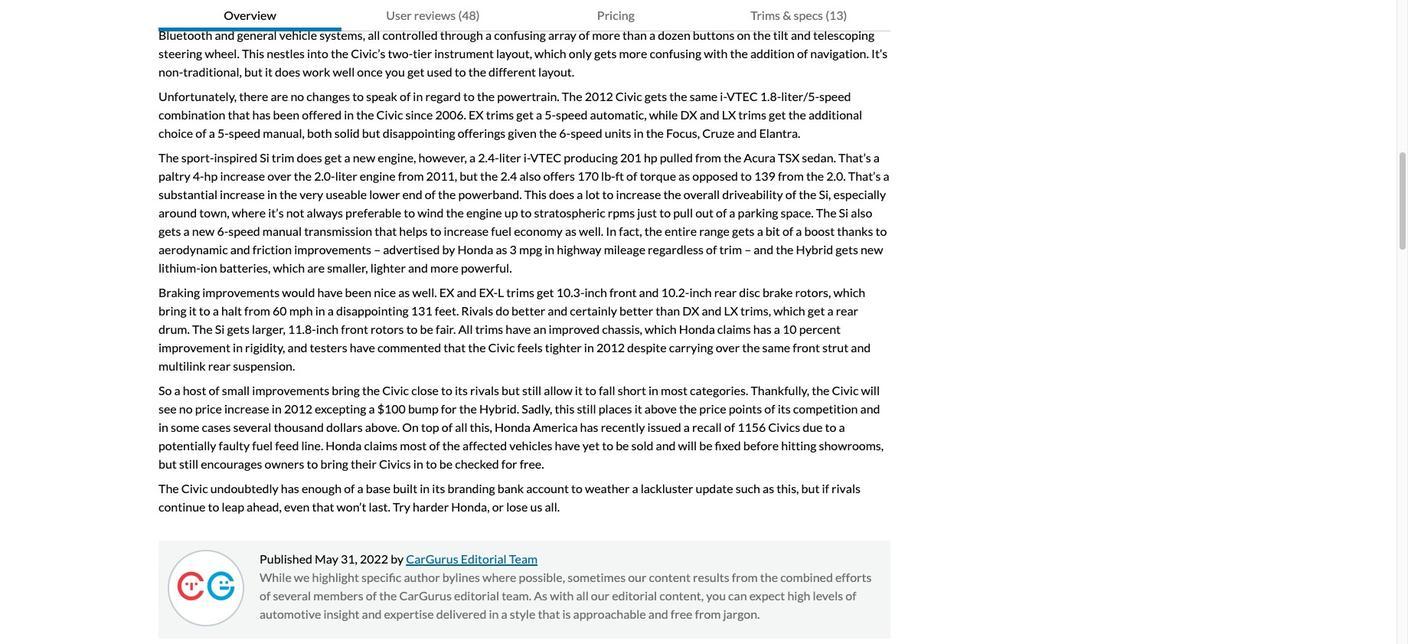 Task type: locate. For each thing, give the bounding box(es) containing it.
1 vertical spatial by
[[391, 552, 404, 566]]

same inside braking improvements would have been nice as well. ex and ex-l trims get 10.3-inch front and 10.2-inch rear disc brake rotors, which bring it to a halt from 60 mph in a disappointing 131 feet. rivals do better and certainly better than dx and lx trims, which get a rear drum. the si gets larger, 11.8-inch front rotors to be fair. all trims have an improved chassis, which honda claims has a 10 percent improvement in rigidity, and testers have commented that the civic feels tighter in 2012 despite carrying over the same front strut and multilink rear suspension.
[[763, 340, 791, 355]]

0 horizontal spatial where
[[232, 205, 266, 220]]

0 vertical spatial our
[[628, 570, 647, 584]]

showrooms,
[[819, 438, 884, 453]]

vtec inside unfortunately, there are no changes to speak of in regard to the powertrain. the 2012 civic gets the same i-vtec 1.8-liter/5-speed combination that has been offered in the civic since 2006. ex trims get a 5-speed automatic, while dx and lx trims get the additional choice of a 5-speed manual, both solid but disappointing offerings given the 6-speed units in the focus, cruze and elantra.
[[727, 89, 758, 103]]

dx inside a new 5-inch display in all but the dx trim shows off honda's intelligent multi-information display (i-mid), which handles audio, bluetooth and general vehicle systems, all controlled through a confusing array of more than a dozen buttons on the tilt and telescoping steering wheel. this nestles into the civic's two-tier instrument layout, which only gets more confusing with the addition of navigation. it's non-traditional, but it does work well once you get used to the different layout.
[[338, 9, 355, 24]]

the up continue
[[159, 481, 179, 496]]

0 vertical spatial trim
[[358, 9, 380, 24]]

but inside unfortunately, there are no changes to speak of in regard to the powertrain. the 2012 civic gets the same i-vtec 1.8-liter/5-speed combination that has been offered in the civic since 2006. ex trims get a 5-speed automatic, while dx and lx trims get the additional choice of a 5-speed manual, both solid but disappointing offerings given the 6-speed units in the focus, cruze and elantra.
[[362, 126, 380, 140]]

have down smaller,
[[317, 285, 343, 300]]

1 vertical spatial lx
[[724, 303, 738, 318]]

short
[[618, 383, 646, 398]]

0 vertical spatial bring
[[159, 303, 187, 318]]

that down there
[[228, 107, 250, 122]]

has inside unfortunately, there are no changes to speak of in regard to the powertrain. the 2012 civic gets the same i-vtec 1.8-liter/5-speed combination that has been offered in the civic since 2006. ex trims get a 5-speed automatic, while dx and lx trims get the additional choice of a 5-speed manual, both solid but disappointing offerings given the 6-speed units in the focus, cruze and elantra.
[[252, 107, 271, 122]]

1.8-
[[760, 89, 782, 103]]

1 vertical spatial i-
[[524, 150, 531, 165]]

0 vertical spatial most
[[661, 383, 688, 398]]

1 horizontal spatial than
[[656, 303, 680, 318]]

which
[[725, 9, 757, 24], [535, 46, 567, 61], [273, 260, 305, 275], [834, 285, 866, 300], [774, 303, 806, 318], [645, 322, 677, 336]]

1 vertical spatial more
[[619, 46, 648, 61]]

0 vertical spatial lx
[[722, 107, 736, 122]]

si inside braking improvements would have been nice as well. ex and ex-l trims get 10.3-inch front and 10.2-inch rear disc brake rotors, which bring it to a halt from 60 mph in a disappointing 131 feet. rivals do better and certainly better than dx and lx trims, which get a rear drum. the si gets larger, 11.8-inch front rotors to be fair. all trims have an improved chassis, which honda claims has a 10 percent improvement in rigidity, and testers have commented that the civic feels tighter in 2012 despite carrying over the same front strut and multilink rear suspension.
[[215, 322, 225, 336]]

sadly,
[[522, 401, 553, 416]]

tier
[[413, 46, 432, 61]]

2 horizontal spatial 5-
[[545, 107, 556, 122]]

that down 'enough'
[[312, 499, 334, 514]]

the inside the civic undoubtedly has enough of a base built in its branding bank account to weather a lackluster update such as this, but if rivals continue to leap ahead, even that won't last. try harder honda, or lose us all.
[[159, 481, 179, 496]]

built
[[393, 481, 418, 496]]

gets inside a new 5-inch display in all but the dx trim shows off honda's intelligent multi-information display (i-mid), which handles audio, bluetooth and general vehicle systems, all controlled through a confusing array of more than a dozen buttons on the tilt and telescoping steering wheel. this nestles into the civic's two-tier instrument layout, which only gets more confusing with the addition of navigation. it's non-traditional, but it does work well once you get used to the different layout.
[[594, 46, 617, 61]]

0 horizontal spatial than
[[623, 28, 647, 42]]

gets down thanks
[[836, 242, 859, 257]]

honda inside the sport-inspired si trim does get a new engine, however, a 2.4-liter i-vtec producing 201 hp pulled from the acura tsx sedan. that's a paltry 4-hp increase over the 2.0-liter engine from 2011, but the 2.4 also offers 170 lb-ft of torque as opposed to 139 from the 2.0. that's a substantial increase in the very useable lower end of the powerband. this does a lot to increase the overall driveability of the si, especially around town, where it's not always preferable to wind the engine up to stratospheric rpms just to pull out of a parking space. the si also gets a new 6-speed manual transmission that helps to increase fuel economy as well. in fact, the entire range gets a bit of a boost thanks to aerodynamic and friction improvements – advertised by honda as 3 mpg in highway mileage regardless of trim – and the hybrid gets new lithium-ion batteries, which are smaller, lighter and more powerful.
[[458, 242, 494, 257]]

its down thankfully,
[[778, 401, 791, 416]]

speed up inspired
[[229, 126, 261, 140]]

honda inside braking improvements would have been nice as well. ex and ex-l trims get 10.3-inch front and 10.2-inch rear disc brake rotors, which bring it to a halt from 60 mph in a disappointing 131 feet. rivals do better and certainly better than dx and lx trims, which get a rear drum. the si gets larger, 11.8-inch front rotors to be fair. all trims have an improved chassis, which honda claims has a 10 percent improvement in rigidity, and testers have commented that the civic feels tighter in 2012 despite carrying over the same front strut and multilink rear suspension.
[[679, 322, 715, 336]]

the down instrument
[[469, 64, 486, 79]]

1 vertical spatial no
[[179, 401, 193, 416]]

gets down halt at left
[[227, 322, 250, 336]]

1 vertical spatial been
[[345, 285, 372, 300]]

increase down inspired
[[220, 169, 265, 183]]

drum.
[[159, 322, 190, 336]]

139
[[755, 169, 776, 183]]

increase down small
[[224, 401, 269, 416]]

0 vertical spatial for
[[441, 401, 457, 416]]

to right up at top left
[[521, 205, 532, 220]]

0 horizontal spatial si
[[215, 322, 225, 336]]

which up layout.
[[535, 46, 567, 61]]

been left nice
[[345, 285, 372, 300]]

0 horizontal spatial fuel
[[252, 438, 273, 453]]

before
[[744, 438, 779, 453]]

1 editorial from the left
[[454, 588, 500, 603]]

speed down layout.
[[556, 107, 588, 122]]

improvement
[[159, 340, 231, 355]]

update
[[696, 481, 734, 496]]

changes
[[307, 89, 350, 103]]

lx
[[722, 107, 736, 122], [724, 303, 738, 318]]

1 horizontal spatial will
[[861, 383, 880, 398]]

confusing up layout,
[[494, 28, 546, 42]]

disappointing inside braking improvements would have been nice as well. ex and ex-l trims get 10.3-inch front and 10.2-inch rear disc brake rotors, which bring it to a halt from 60 mph in a disappointing 131 feet. rivals do better and certainly better than dx and lx trims, which get a rear drum. the si gets larger, 11.8-inch front rotors to be fair. all trims have an improved chassis, which honda claims has a 10 percent improvement in rigidity, and testers have commented that the civic feels tighter in 2012 despite carrying over the same front strut and multilink rear suspension.
[[336, 303, 409, 318]]

the down different
[[477, 89, 495, 103]]

approachable
[[573, 607, 646, 621]]

the civic undoubtedly has enough of a base built in its branding bank account to weather a lackluster update such as this, but if rivals continue to leap ahead, even that won't last. try harder honda, or lose us all.
[[159, 481, 861, 514]]

0 horizontal spatial you
[[385, 64, 405, 79]]

while
[[260, 570, 292, 584]]

201
[[620, 150, 642, 165]]

well. inside the sport-inspired si trim does get a new engine, however, a 2.4-liter i-vtec producing 201 hp pulled from the acura tsx sedan. that's a paltry 4-hp increase over the 2.0-liter engine from 2011, but the 2.4 also offers 170 lb-ft of torque as opposed to 139 from the 2.0. that's a substantial increase in the very useable lower end of the powerband. this does a lot to increase the overall driveability of the si, especially around town, where it's not always preferable to wind the engine up to stratospheric rpms just to pull out of a parking space. the si also gets a new 6-speed manual transmission that helps to increase fuel economy as well. in fact, the entire range gets a bit of a boost thanks to aerodynamic and friction improvements – advertised by honda as 3 mpg in highway mileage regardless of trim – and the hybrid gets new lithium-ion batteries, which are smaller, lighter and more powerful.
[[579, 224, 604, 238]]

1 better from the left
[[512, 303, 546, 318]]

rivals inside so a host of small improvements bring the civic close to its rivals but still allow it to fall short in most categories. thankfully, the civic will see no price increase in 2012 excepting a $100 bump for the hybrid. sadly, this still places it above the price points of its competition and in some cases several thousand dollars above. on top of all this, honda america has recently issued a recall of 1156 civics due to a potentially faulty fuel feed line. honda claims most of the affected vehicles have yet to be sold and will be fixed before hitting showrooms, but still encourages owners to bring their civics in to be checked for free.
[[470, 383, 499, 398]]

0 horizontal spatial are
[[271, 89, 288, 103]]

more
[[592, 28, 621, 42], [619, 46, 648, 61], [431, 260, 459, 275]]

we
[[294, 570, 310, 584]]

0 horizontal spatial better
[[512, 303, 546, 318]]

price
[[195, 401, 222, 416], [700, 401, 727, 416]]

the down the liter/5-
[[789, 107, 807, 122]]

vtec inside the sport-inspired si trim does get a new engine, however, a 2.4-liter i-vtec producing 201 hp pulled from the acura tsx sedan. that's a paltry 4-hp increase over the 2.0-liter engine from 2011, but the 2.4 also offers 170 lb-ft of torque as opposed to 139 from the 2.0. that's a substantial increase in the very useable lower end of the powerband. this does a lot to increase the overall driveability of the si, especially around town, where it's not always preferable to wind the engine up to stratospheric rpms just to pull out of a parking space. the si also gets a new 6-speed manual transmission that helps to increase fuel economy as well. in fact, the entire range gets a bit of a boost thanks to aerodynamic and friction improvements – advertised by honda as 3 mpg in highway mileage regardless of trim – and the hybrid gets new lithium-ion batteries, which are smaller, lighter and more powerful.
[[531, 150, 562, 165]]

over
[[268, 169, 292, 183], [716, 340, 740, 355]]

1 horizontal spatial over
[[716, 340, 740, 355]]

fair.
[[436, 322, 456, 336]]

speed up "producing"
[[571, 126, 603, 140]]

it inside a new 5-inch display in all but the dx trim shows off honda's intelligent multi-information display (i-mid), which handles audio, bluetooth and general vehicle systems, all controlled through a confusing array of more than a dozen buttons on the tilt and telescoping steering wheel. this nestles into the civic's two-tier instrument layout, which only gets more confusing with the addition of navigation. it's non-traditional, but it does work well once you get used to the different layout.
[[265, 64, 273, 79]]

of right out
[[716, 205, 727, 220]]

trim down range
[[720, 242, 742, 257]]

all inside published may 31, 2022 by cargurus editorial team while we highlight specific author bylines where possible, sometimes our content results from the combined efforts of several members of the cargurus editorial team. as with all our editorial content, you can expect high levels of automotive insight and expertise delivered in a style that is approachable and free from jargon.
[[576, 588, 589, 603]]

ex inside unfortunately, there are no changes to speak of in regard to the powertrain. the 2012 civic gets the same i-vtec 1.8-liter/5-speed combination that has been offered in the civic since 2006. ex trims get a 5-speed automatic, while dx and lx trims get the additional choice of a 5-speed manual, both solid but disappointing offerings given the 6-speed units in the focus, cruze and elantra.
[[469, 107, 484, 122]]

more inside the sport-inspired si trim does get a new engine, however, a 2.4-liter i-vtec producing 201 hp pulled from the acura tsx sedan. that's a paltry 4-hp increase over the 2.0-liter engine from 2011, but the 2.4 also offers 170 lb-ft of torque as opposed to 139 from the 2.0. that's a substantial increase in the very useable lower end of the powerband. this does a lot to increase the overall driveability of the si, especially around town, where it's not always preferable to wind the engine up to stratospheric rpms just to pull out of a parking space. the si also gets a new 6-speed manual transmission that helps to increase fuel economy as well. in fact, the entire range gets a bit of a boost thanks to aerodynamic and friction improvements – advertised by honda as 3 mpg in highway mileage regardless of trim – and the hybrid gets new lithium-ion batteries, which are smaller, lighter and more powerful.
[[431, 260, 459, 275]]

0 horizontal spatial its
[[432, 481, 445, 496]]

claims down trims,
[[718, 322, 751, 336]]

get inside a new 5-inch display in all but the dx trim shows off honda's intelligent multi-information display (i-mid), which handles audio, bluetooth and general vehicle systems, all controlled through a confusing array of more than a dozen buttons on the tilt and telescoping steering wheel. this nestles into the civic's two-tier instrument layout, which only gets more confusing with the addition of navigation. it's non-traditional, but it does work well once you get used to the different layout.
[[407, 64, 425, 79]]

to inside a new 5-inch display in all but the dx trim shows off honda's intelligent multi-information display (i-mid), which handles audio, bluetooth and general vehicle systems, all controlled through a confusing array of more than a dozen buttons on the tilt and telescoping steering wheel. this nestles into the civic's two-tier instrument layout, which only gets more confusing with the addition of navigation. it's non-traditional, but it does work well once you get used to the different layout.
[[455, 64, 466, 79]]

1 vertical spatial its
[[778, 401, 791, 416]]

dx up systems,
[[338, 9, 355, 24]]

3
[[510, 242, 517, 257]]

gets down the around
[[159, 224, 181, 238]]

1 horizontal spatial this,
[[777, 481, 799, 496]]

does inside a new 5-inch display in all but the dx trim shows off honda's intelligent multi-information display (i-mid), which handles audio, bluetooth and general vehicle systems, all controlled through a confusing array of more than a dozen buttons on the tilt and telescoping steering wheel. this nestles into the civic's two-tier instrument layout, which only gets more confusing with the addition of navigation. it's non-traditional, but it does work well once you get used to the different layout.
[[275, 64, 300, 79]]

in up built
[[414, 457, 423, 471]]

0 vertical spatial several
[[233, 420, 271, 434]]

fuel inside the sport-inspired si trim does get a new engine, however, a 2.4-liter i-vtec producing 201 hp pulled from the acura tsx sedan. that's a paltry 4-hp increase over the 2.0-liter engine from 2011, but the 2.4 also offers 170 lb-ft of torque as opposed to 139 from the 2.0. that's a substantial increase in the very useable lower end of the powerband. this does a lot to increase the overall driveability of the si, especially around town, where it's not always preferable to wind the engine up to stratospheric rpms just to pull out of a parking space. the si also gets a new 6-speed manual transmission that helps to increase fuel economy as well. in fact, the entire range gets a bit of a boost thanks to aerodynamic and friction improvements – advertised by honda as 3 mpg in highway mileage regardless of trim – and the hybrid gets new lithium-ion batteries, which are smaller, lighter and more powerful.
[[491, 224, 512, 238]]

0 vertical spatial where
[[232, 205, 266, 220]]

buttons
[[693, 28, 735, 42]]

ex up offerings
[[469, 107, 484, 122]]

by inside published may 31, 2022 by cargurus editorial team while we highlight specific author bylines where possible, sometimes our content results from the combined efforts of several members of the cargurus editorial team. as with all our editorial content, you can expect high levels of automotive insight and expertise delivered in a style that is approachable and free from jargon.
[[391, 552, 404, 566]]

civic up competition
[[832, 383, 859, 398]]

0 vertical spatial civics
[[769, 420, 801, 434]]

1 vertical spatial our
[[591, 588, 610, 603]]

of inside the civic undoubtedly has enough of a base built in its branding bank account to weather a lackluster update such as this, but if rivals continue to leap ahead, even that won't last. try harder honda, or lose us all.
[[344, 481, 355, 496]]

in inside published may 31, 2022 by cargurus editorial team while we highlight specific author bylines where possible, sometimes our content results from the combined efforts of several members of the cargurus editorial team. as with all our editorial content, you can expect high levels of automotive insight and expertise delivered in a style that is approachable and free from jargon.
[[489, 607, 499, 621]]

get down rotors,
[[808, 303, 825, 318]]

the up pull
[[664, 187, 681, 201]]

1 vertical spatial with
[[550, 588, 574, 603]]

0 vertical spatial also
[[520, 169, 541, 183]]

2 horizontal spatial trim
[[720, 242, 742, 257]]

town,
[[199, 205, 230, 220]]

1 horizontal spatial si
[[260, 150, 269, 165]]

(48)
[[458, 8, 480, 22]]

in up harder
[[420, 481, 430, 496]]

fuel
[[491, 224, 512, 238], [252, 438, 273, 453]]

as inside the civic undoubtedly has enough of a base built in its branding bank account to weather a lackluster update such as this, but if rivals continue to leap ahead, even that won't last. try harder honda, or lose us all.
[[763, 481, 775, 496]]

you inside published may 31, 2022 by cargurus editorial team while we highlight specific author bylines where possible, sometimes our content results from the combined efforts of several members of the cargurus editorial team. as with all our editorial content, you can expect high levels of automotive insight and expertise delivered in a style that is approachable and free from jargon.
[[706, 588, 726, 603]]

0 vertical spatial engine
[[360, 169, 396, 183]]

but right 2011,
[[460, 169, 478, 183]]

it inside braking improvements would have been nice as well. ex and ex-l trims get 10.3-inch front and 10.2-inch rear disc brake rotors, which bring it to a halt from 60 mph in a disappointing 131 feet. rivals do better and certainly better than dx and lx trims, which get a rear drum. the si gets larger, 11.8-inch front rotors to be fair. all trims have an improved chassis, which honda claims has a 10 percent improvement in rigidity, and testers have commented that the civic feels tighter in 2012 despite carrying over the same front strut and multilink rear suspension.
[[189, 303, 197, 318]]

with inside published may 31, 2022 by cargurus editorial team while we highlight specific author bylines where possible, sometimes our content results from the combined efforts of several members of the cargurus editorial team. as with all our editorial content, you can expect high levels of automotive insight and expertise delivered in a style that is approachable and free from jargon.
[[550, 588, 574, 603]]

0 horizontal spatial civics
[[379, 457, 411, 471]]

are up would
[[307, 260, 325, 275]]

1 horizontal spatial same
[[763, 340, 791, 355]]

0 vertical spatial confusing
[[494, 28, 546, 42]]

0 horizontal spatial claims
[[364, 438, 398, 453]]

by
[[442, 242, 455, 257], [391, 552, 404, 566]]

the down si, on the top right of the page
[[816, 205, 837, 220]]

1 horizontal spatial this
[[524, 187, 547, 201]]

1 vertical spatial 6-
[[217, 224, 228, 238]]

0 vertical spatial same
[[690, 89, 718, 103]]

disappointing inside unfortunately, there are no changes to speak of in regard to the powertrain. the 2012 civic gets the same i-vtec 1.8-liter/5-speed combination that has been offered in the civic since 2006. ex trims get a 5-speed automatic, while dx and lx trims get the additional choice of a 5-speed manual, both solid but disappointing offerings given the 6-speed units in the focus, cruze and elantra.
[[383, 126, 455, 140]]

over right carrying
[[716, 340, 740, 355]]

10
[[783, 322, 797, 336]]

pulled
[[660, 150, 693, 165]]

controlled
[[383, 28, 438, 42]]

from inside braking improvements would have been nice as well. ex and ex-l trims get 10.3-inch front and 10.2-inch rear disc brake rotors, which bring it to a halt from 60 mph in a disappointing 131 feet. rivals do better and certainly better than dx and lx trims, which get a rear drum. the si gets larger, 11.8-inch front rotors to be fair. all trims have an improved chassis, which honda claims has a 10 percent improvement in rigidity, and testers have commented that the civic feels tighter in 2012 despite carrying over the same front strut and multilink rear suspension.
[[244, 303, 270, 318]]

well. left in
[[579, 224, 604, 238]]

0 horizontal spatial also
[[520, 169, 541, 183]]

trims down 1.8-
[[739, 107, 767, 122]]

1 vertical spatial disappointing
[[336, 303, 409, 318]]

you inside a new 5-inch display in all but the dx trim shows off honda's intelligent multi-information display (i-mid), which handles audio, bluetooth and general vehicle systems, all controlled through a confusing array of more than a dozen buttons on the tilt and telescoping steering wheel. this nestles into the civic's two-tier instrument layout, which only gets more confusing with the addition of navigation. it's non-traditional, but it does work well once you get used to the different layout.
[[385, 64, 405, 79]]

1 horizontal spatial better
[[620, 303, 654, 318]]

array
[[548, 28, 577, 42]]

tab list
[[159, 0, 891, 31]]

0 horizontal spatial no
[[179, 401, 193, 416]]

civic inside the civic undoubtedly has enough of a base built in its branding bank account to weather a lackluster update such as this, but if rivals continue to leap ahead, even that won't last. try harder honda, or lose us all.
[[181, 481, 208, 496]]

all up affected
[[455, 420, 468, 434]]

2012 inside braking improvements would have been nice as well. ex and ex-l trims get 10.3-inch front and 10.2-inch rear disc brake rotors, which bring it to a halt from 60 mph in a disappointing 131 feet. rivals do better and certainly better than dx and lx trims, which get a rear drum. the si gets larger, 11.8-inch front rotors to be fair. all trims have an improved chassis, which honda claims has a 10 percent improvement in rigidity, and testers have commented that the civic feels tighter in 2012 despite carrying over the same front strut and multilink rear suspension.
[[597, 340, 625, 355]]

2 editorial from the left
[[612, 588, 657, 603]]

user reviews (48) tab
[[342, 0, 525, 31]]

liter up 2.4
[[499, 150, 521, 165]]

0 vertical spatial does
[[275, 64, 300, 79]]

lx inside unfortunately, there are no changes to speak of in regard to the powertrain. the 2012 civic gets the same i-vtec 1.8-liter/5-speed combination that has been offered in the civic since 2006. ex trims get a 5-speed automatic, while dx and lx trims get the additional choice of a 5-speed manual, both solid but disappointing offerings given the 6-speed units in the focus, cruze and elantra.
[[722, 107, 736, 122]]

dollars
[[326, 420, 363, 434]]

this, up affected
[[470, 420, 492, 434]]

claims inside braking improvements would have been nice as well. ex and ex-l trims get 10.3-inch front and 10.2-inch rear disc brake rotors, which bring it to a halt from 60 mph in a disappointing 131 feet. rivals do better and certainly better than dx and lx trims, which get a rear drum. the si gets larger, 11.8-inch front rotors to be fair. all trims have an improved chassis, which honda claims has a 10 percent improvement in rigidity, and testers have commented that the civic feels tighter in 2012 despite carrying over the same front strut and multilink rear suspension.
[[718, 322, 751, 336]]

6- inside the sport-inspired si trim does get a new engine, however, a 2.4-liter i-vtec producing 201 hp pulled from the acura tsx sedan. that's a paltry 4-hp increase over the 2.0-liter engine from 2011, but the 2.4 also offers 170 lb-ft of torque as opposed to 139 from the 2.0. that's a substantial increase in the very useable lower end of the powerband. this does a lot to increase the overall driveability of the si, especially around town, where it's not always preferable to wind the engine up to stratospheric rpms just to pull out of a parking space. the si also gets a new 6-speed manual transmission that helps to increase fuel economy as well. in fact, the entire range gets a bit of a boost thanks to aerodynamic and friction improvements – advertised by honda as 3 mpg in highway mileage regardless of trim – and the hybrid gets new lithium-ion batteries, which are smaller, lighter and more powerful.
[[217, 224, 228, 238]]

trims,
[[741, 303, 771, 318]]

0 vertical spatial dx
[[338, 9, 355, 24]]

0 vertical spatial fuel
[[491, 224, 512, 238]]

been
[[273, 107, 300, 122], [345, 285, 372, 300]]

trims & specs (13) tab
[[708, 0, 891, 31]]

our left "content"
[[628, 570, 647, 584]]

1 horizontal spatial well.
[[579, 224, 604, 238]]

0 vertical spatial over
[[268, 169, 292, 183]]

2 horizontal spatial still
[[577, 401, 596, 416]]

0 horizontal spatial front
[[341, 322, 368, 336]]

over inside the sport-inspired si trim does get a new engine, however, a 2.4-liter i-vtec producing 201 hp pulled from the acura tsx sedan. that's a paltry 4-hp increase over the 2.0-liter engine from 2011, but the 2.4 also offers 170 lb-ft of torque as opposed to 139 from the 2.0. that's a substantial increase in the very useable lower end of the powerband. this does a lot to increase the overall driveability of the si, especially around town, where it's not always preferable to wind the engine up to stratospheric rpms just to pull out of a parking space. the si also gets a new 6-speed manual transmission that helps to increase fuel economy as well. in fact, the entire range gets a bit of a boost thanks to aerodynamic and friction improvements – advertised by honda as 3 mpg in highway mileage regardless of trim – and the hybrid gets new lithium-ion batteries, which are smaller, lighter and more powerful.
[[268, 169, 292, 183]]

free
[[671, 607, 693, 621]]

percent
[[799, 322, 841, 336]]

out
[[696, 205, 714, 220]]

0 vertical spatial by
[[442, 242, 455, 257]]

(i-
[[681, 9, 692, 24]]

lower
[[369, 187, 400, 201]]

confusing down dozen
[[650, 46, 702, 61]]

that inside unfortunately, there are no changes to speak of in regard to the powertrain. the 2012 civic gets the same i-vtec 1.8-liter/5-speed combination that has been offered in the civic since 2006. ex trims get a 5-speed automatic, while dx and lx trims get the additional choice of a 5-speed manual, both solid but disappointing offerings given the 6-speed units in the focus, cruze and elantra.
[[228, 107, 250, 122]]

0 horizontal spatial been
[[273, 107, 300, 122]]

1 horizontal spatial confusing
[[650, 46, 702, 61]]

trims
[[751, 8, 781, 22]]

i- inside unfortunately, there are no changes to speak of in regard to the powertrain. the 2012 civic gets the same i-vtec 1.8-liter/5-speed combination that has been offered in the civic since 2006. ex trims get a 5-speed automatic, while dx and lx trims get the additional choice of a 5-speed manual, both solid but disappointing offerings given the 6-speed units in the focus, cruze and elantra.
[[720, 89, 727, 103]]

rear up small
[[208, 359, 231, 373]]

by right advertised
[[442, 242, 455, 257]]

0 vertical spatial ex
[[469, 107, 484, 122]]

civic's
[[351, 46, 386, 61]]

0 horizontal spatial same
[[690, 89, 718, 103]]

hp
[[644, 150, 658, 165], [204, 169, 218, 183]]

to down wind
[[430, 224, 442, 238]]

dx
[[338, 9, 355, 24], [681, 107, 698, 122], [683, 303, 700, 318]]

1 horizontal spatial 6-
[[559, 126, 571, 140]]

to right yet
[[602, 438, 614, 453]]

1 horizontal spatial 5-
[[217, 126, 229, 140]]

nestles
[[267, 46, 305, 61]]

tab list containing overview
[[159, 0, 891, 31]]

0 horizontal spatial liter
[[335, 169, 357, 183]]

0 vertical spatial than
[[623, 28, 647, 42]]

0 horizontal spatial hp
[[204, 169, 218, 183]]

6- down "town,"
[[217, 224, 228, 238]]

gets down parking
[[732, 224, 755, 238]]

1 horizontal spatial editorial
[[612, 588, 657, 603]]

same inside unfortunately, there are no changes to speak of in regard to the powertrain. the 2012 civic gets the same i-vtec 1.8-liter/5-speed combination that has been offered in the civic since 2006. ex trims get a 5-speed automatic, while dx and lx trims get the additional choice of a 5-speed manual, both solid but disappointing offerings given the 6-speed units in the focus, cruze and elantra.
[[690, 89, 718, 103]]

0 horizontal spatial i-
[[524, 150, 531, 165]]

60
[[273, 303, 287, 318]]

ft
[[616, 169, 624, 183]]

account
[[526, 481, 569, 496]]

that's up 2.0. in the right top of the page
[[839, 150, 872, 165]]

in up it's
[[267, 187, 277, 201]]

2 vertical spatial improvements
[[252, 383, 330, 398]]

fall
[[599, 383, 616, 398]]

feels
[[517, 340, 543, 355]]

2 horizontal spatial front
[[793, 340, 820, 355]]

still right this
[[577, 401, 596, 416]]

1 vertical spatial this
[[524, 187, 547, 201]]

0 horizontal spatial our
[[591, 588, 610, 603]]

lb-
[[601, 169, 616, 183]]

as right "such"
[[763, 481, 775, 496]]

2 vertical spatial 5-
[[217, 126, 229, 140]]

also down especially
[[851, 205, 873, 220]]

1 price from the left
[[195, 401, 222, 416]]

front down percent
[[793, 340, 820, 355]]

bring up excepting
[[332, 383, 360, 398]]

1 vertical spatial liter
[[335, 169, 357, 183]]

inch inside a new 5-inch display in all but the dx trim shows off honda's intelligent multi-information display (i-mid), which handles audio, bluetooth and general vehicle systems, all controlled through a confusing array of more than a dozen buttons on the tilt and telescoping steering wheel. this nestles into the civic's two-tier instrument layout, which only gets more confusing with the addition of navigation. it's non-traditional, but it does work well once you get used to the different layout.
[[206, 9, 228, 24]]

0 vertical spatial with
[[704, 46, 728, 61]]

excepting
[[315, 401, 367, 416]]

you down two-
[[385, 64, 405, 79]]

possible,
[[519, 570, 565, 584]]

tsx
[[778, 150, 800, 165]]

expertise
[[384, 607, 434, 621]]

well
[[333, 64, 355, 79]]

display
[[230, 9, 268, 24]]

where
[[232, 205, 266, 220], [483, 570, 517, 584]]

to up commented
[[406, 322, 418, 336]]

this inside the sport-inspired si trim does get a new engine, however, a 2.4-liter i-vtec producing 201 hp pulled from the acura tsx sedan. that's a paltry 4-hp increase over the 2.0-liter engine from 2011, but the 2.4 also offers 170 lb-ft of torque as opposed to 139 from the 2.0. that's a substantial increase in the very useable lower end of the powerband. this does a lot to increase the overall driveability of the si, especially around town, where it's not always preferable to wind the engine up to stratospheric rpms just to pull out of a parking space. the si also gets a new 6-speed manual transmission that helps to increase fuel economy as well. in fact, the entire range gets a bit of a boost thanks to aerodynamic and friction improvements – advertised by honda as 3 mpg in highway mileage regardless of trim – and the hybrid gets new lithium-ion batteries, which are smaller, lighter and more powerful.
[[524, 187, 547, 201]]

trim
[[358, 9, 380, 24], [272, 150, 295, 165], [720, 242, 742, 257]]

1 vertical spatial same
[[763, 340, 791, 355]]

all up vehicle
[[283, 9, 295, 24]]

than inside braking improvements would have been nice as well. ex and ex-l trims get 10.3-inch front and 10.2-inch rear disc brake rotors, which bring it to a halt from 60 mph in a disappointing 131 feet. rivals do better and certainly better than dx and lx trims, which get a rear drum. the si gets larger, 11.8-inch front rotors to be fair. all trims have an improved chassis, which honda claims has a 10 percent improvement in rigidity, and testers have commented that the civic feels tighter in 2012 despite carrying over the same front strut and multilink rear suspension.
[[656, 303, 680, 318]]

sold
[[632, 438, 654, 453]]

improvements up halt at left
[[202, 285, 280, 300]]

1 horizontal spatial where
[[483, 570, 517, 584]]

new up 'aerodynamic'
[[192, 224, 215, 238]]

from up larger,
[[244, 303, 270, 318]]

shows
[[383, 9, 416, 24]]

overview tab
[[159, 0, 342, 31]]

the inside unfortunately, there are no changes to speak of in regard to the powertrain. the 2012 civic gets the same i-vtec 1.8-liter/5-speed combination that has been offered in the civic since 2006. ex trims get a 5-speed automatic, while dx and lx trims get the additional choice of a 5-speed manual, both solid but disappointing offerings given the 6-speed units in the focus, cruze and elantra.
[[562, 89, 583, 103]]

has up yet
[[580, 420, 599, 434]]

be inside braking improvements would have been nice as well. ex and ex-l trims get 10.3-inch front and 10.2-inch rear disc brake rotors, which bring it to a halt from 60 mph in a disappointing 131 feet. rivals do better and certainly better than dx and lx trims, which get a rear drum. the si gets larger, 11.8-inch front rotors to be fair. all trims have an improved chassis, which honda claims has a 10 percent improvement in rigidity, and testers have commented that the civic feels tighter in 2012 despite carrying over the same front strut and multilink rear suspension.
[[420, 322, 434, 336]]

2 better from the left
[[620, 303, 654, 318]]

this, left if
[[777, 481, 799, 496]]

2012 up automatic,
[[585, 89, 613, 103]]

as down pulled
[[679, 169, 690, 183]]

all down sometimes
[[576, 588, 589, 603]]

4-
[[193, 169, 204, 183]]

range
[[700, 224, 730, 238]]

6- inside unfortunately, there are no changes to speak of in regard to the powertrain. the 2012 civic gets the same i-vtec 1.8-liter/5-speed combination that has been offered in the civic since 2006. ex trims get a 5-speed automatic, while dx and lx trims get the additional choice of a 5-speed manual, both solid but disappointing offerings given the 6-speed units in the focus, cruze and elantra.
[[559, 126, 571, 140]]

encourages
[[201, 457, 262, 471]]

paltry
[[159, 169, 190, 183]]

front up certainly
[[610, 285, 637, 300]]

rear up percent
[[836, 303, 859, 318]]

braking
[[159, 285, 200, 300]]

0 vertical spatial no
[[291, 89, 304, 103]]

tighter
[[545, 340, 582, 355]]

2012 down the chassis,
[[597, 340, 625, 355]]

2 price from the left
[[700, 401, 727, 416]]

for left free.
[[502, 457, 518, 471]]

2 vertical spatial 2012
[[284, 401, 313, 416]]

harder
[[413, 499, 449, 514]]

to left 139
[[741, 169, 752, 183]]

and up showrooms,
[[861, 401, 881, 416]]

mpg
[[519, 242, 542, 257]]

speed up additional
[[820, 89, 851, 103]]

well. up the 131
[[412, 285, 437, 300]]

once
[[357, 64, 383, 79]]

new right a on the left top
[[169, 9, 192, 24]]

improvements
[[294, 242, 372, 257], [202, 285, 280, 300], [252, 383, 330, 398]]

both
[[307, 126, 332, 140]]

inch up testers
[[316, 322, 339, 336]]

information
[[573, 9, 637, 24]]

11.8-
[[288, 322, 316, 336]]

1 horizontal spatial no
[[291, 89, 304, 103]]

1 vertical spatial than
[[656, 303, 680, 318]]

has
[[252, 107, 271, 122], [754, 322, 772, 336], [580, 420, 599, 434], [281, 481, 299, 496]]

2 horizontal spatial rear
[[836, 303, 859, 318]]

and
[[215, 28, 235, 42], [791, 28, 811, 42], [700, 107, 720, 122], [737, 126, 757, 140], [230, 242, 250, 257], [754, 242, 774, 257], [408, 260, 428, 275], [457, 285, 477, 300], [639, 285, 659, 300], [548, 303, 568, 318], [702, 303, 722, 318], [288, 340, 308, 355], [851, 340, 871, 355], [861, 401, 881, 416], [656, 438, 676, 453], [362, 607, 382, 621], [649, 607, 669, 621]]

are
[[271, 89, 288, 103], [307, 260, 325, 275]]

1 horizontal spatial claims
[[718, 322, 751, 336]]

the
[[562, 89, 583, 103], [159, 150, 179, 165], [816, 205, 837, 220], [192, 322, 213, 336], [159, 481, 179, 496]]

rivals
[[461, 303, 493, 318]]

all.
[[545, 499, 560, 514]]

1 horizontal spatial hp
[[644, 150, 658, 165]]

than inside a new 5-inch display in all but the dx trim shows off honda's intelligent multi-information display (i-mid), which handles audio, bluetooth and general vehicle systems, all controlled through a confusing array of more than a dozen buttons on the tilt and telescoping steering wheel. this nestles into the civic's two-tier instrument layout, which only gets more confusing with the addition of navigation. it's non-traditional, but it does work well once you get used to the different layout.
[[623, 28, 647, 42]]

2.4
[[501, 169, 517, 183]]

0 vertical spatial si
[[260, 150, 269, 165]]

0 vertical spatial you
[[385, 64, 405, 79]]

ex
[[469, 107, 484, 122], [439, 285, 454, 300]]

1 vertical spatial that's
[[849, 169, 881, 183]]

0 vertical spatial this,
[[470, 420, 492, 434]]

speed inside the sport-inspired si trim does get a new engine, however, a 2.4-liter i-vtec producing 201 hp pulled from the acura tsx sedan. that's a paltry 4-hp increase over the 2.0-liter engine from 2011, but the 2.4 also offers 170 lb-ft of torque as opposed to 139 from the 2.0. that's a substantial increase in the very useable lower end of the powerband. this does a lot to increase the overall driveability of the si, especially around town, where it's not always preferable to wind the engine up to stratospheric rpms just to pull out of a parking space. the si also gets a new 6-speed manual transmission that helps to increase fuel economy as well. in fact, the entire range gets a bit of a boost thanks to aerodynamic and friction improvements – advertised by honda as 3 mpg in highway mileage regardless of trim – and the hybrid gets new lithium-ion batteries, which are smaller, lighter and more powerful.
[[228, 224, 260, 238]]

of right top
[[442, 420, 453, 434]]

been inside unfortunately, there are no changes to speak of in regard to the powertrain. the 2012 civic gets the same i-vtec 1.8-liter/5-speed combination that has been offered in the civic since 2006. ex trims get a 5-speed automatic, while dx and lx trims get the additional choice of a 5-speed manual, both solid but disappointing offerings given the 6-speed units in the focus, cruze and elantra.
[[273, 107, 300, 122]]

the down trims,
[[743, 340, 760, 355]]

cargurus
[[406, 552, 459, 566], [399, 588, 452, 603]]

improvements down transmission
[[294, 242, 372, 257]]

1 vertical spatial fuel
[[252, 438, 273, 453]]

liter
[[499, 150, 521, 165], [335, 169, 357, 183]]

1 horizontal spatial liter
[[499, 150, 521, 165]]

you down results
[[706, 588, 726, 603]]

but
[[298, 9, 316, 24], [244, 64, 263, 79], [362, 126, 380, 140], [460, 169, 478, 183], [502, 383, 520, 398], [159, 457, 177, 471], [802, 481, 820, 496]]

the inside braking improvements would have been nice as well. ex and ex-l trims get 10.3-inch front and 10.2-inch rear disc brake rotors, which bring it to a halt from 60 mph in a disappointing 131 feet. rivals do better and certainly better than dx and lx trims, which get a rear drum. the si gets larger, 11.8-inch front rotors to be fair. all trims have an improved chassis, which honda claims has a 10 percent improvement in rigidity, and testers have commented that the civic feels tighter in 2012 despite carrying over the same front strut and multilink rear suspension.
[[192, 322, 213, 336]]

dx inside unfortunately, there are no changes to speak of in regard to the powertrain. the 2012 civic gets the same i-vtec 1.8-liter/5-speed combination that has been offered in the civic since 2006. ex trims get a 5-speed automatic, while dx and lx trims get the additional choice of a 5-speed manual, both solid but disappointing offerings given the 6-speed units in the focus, cruze and elantra.
[[681, 107, 698, 122]]



Task type: describe. For each thing, give the bounding box(es) containing it.
all up civic's
[[368, 28, 380, 42]]

claims inside so a host of small improvements bring the civic close to its rivals but still allow it to fall short in most categories. thankfully, the civic will see no price increase in 2012 excepting a $100 bump for the hybrid. sadly, this still places it above the price points of its competition and in some cases several thousand dollars above. on top of all this, honda america has recently issued a recall of 1156 civics due to a potentially faulty fuel feed line. honda claims most of the affected vehicles have yet to be sold and will be fixed before hitting showrooms, but still encourages owners to bring their civics in to be checked for free.
[[364, 438, 398, 453]]

cargurus cg logo image
[[168, 550, 244, 627]]

no inside so a host of small improvements bring the civic close to its rivals but still allow it to fall short in most categories. thankfully, the civic will see no price increase in 2012 excepting a $100 bump for the hybrid. sadly, this still places it above the price points of its competition and in some cases several thousand dollars above. on top of all this, honda america has recently issued a recall of 1156 civics due to a potentially faulty fuel feed line. honda claims most of the affected vehicles have yet to be sold and will be fixed before hitting showrooms, but still encourages owners to bring their civics in to be checked for free.
[[179, 401, 193, 416]]

2012 inside so a host of small improvements bring the civic close to its rivals but still allow it to fall short in most categories. thankfully, the civic will see no price increase in 2012 excepting a $100 bump for the hybrid. sadly, this still places it above the price points of its competition and in some cases several thousand dollars above. on top of all this, honda america has recently issued a recall of 1156 civics due to a potentially faulty fuel feed line. honda claims most of the affected vehicles have yet to be sold and will be fixed before hitting showrooms, but still encourages owners to bring their civics in to be checked for free.
[[284, 401, 313, 416]]

in left "rigidity," in the bottom of the page
[[233, 340, 243, 355]]

base
[[366, 481, 391, 496]]

has inside so a host of small improvements bring the civic close to its rivals but still allow it to fall short in most categories. thankfully, the civic will see no price increase in 2012 excepting a $100 bump for the hybrid. sadly, this still places it above the price points of its competition and in some cases several thousand dollars above. on top of all this, honda america has recently issued a recall of 1156 civics due to a potentially faulty fuel feed line. honda claims most of the affected vehicles have yet to be sold and will be fixed before hitting showrooms, but still encourages owners to bring their civics in to be checked for free.
[[580, 420, 599, 434]]

allow
[[544, 383, 573, 398]]

inch left disc
[[690, 285, 712, 300]]

even
[[284, 499, 310, 514]]

the up not
[[280, 187, 297, 201]]

leap
[[222, 499, 244, 514]]

the up $100 at the bottom left
[[362, 383, 380, 398]]

in down improved
[[584, 340, 594, 355]]

the left si, on the top right of the page
[[799, 187, 817, 201]]

get up elantra.
[[769, 107, 786, 122]]

2 – from the left
[[745, 242, 752, 257]]

of down range
[[706, 242, 717, 257]]

space.
[[781, 205, 814, 220]]

improvements inside so a host of small improvements bring the civic close to its rivals but still allow it to fall short in most categories. thankfully, the civic will see no price increase in 2012 excepting a $100 bump for the hybrid. sadly, this still places it above the price points of its competition and in some cases several thousand dollars above. on top of all this, honda america has recently issued a recall of 1156 civics due to a potentially faulty fuel feed line. honda claims most of the affected vehicles have yet to be sold and will be fixed before hitting showrooms, but still encourages owners to bring their civics in to be checked for free.
[[252, 383, 330, 398]]

offers
[[544, 169, 575, 183]]

pull
[[673, 205, 693, 220]]

trims up offerings
[[486, 107, 514, 122]]

have left an
[[506, 322, 531, 336]]

the up opposed
[[724, 150, 742, 165]]

of down specific
[[366, 588, 377, 603]]

have down rotors
[[350, 340, 375, 355]]

content,
[[660, 588, 704, 603]]

around
[[159, 205, 197, 220]]

bit
[[766, 224, 780, 238]]

increase inside so a host of small improvements bring the civic close to its rivals but still allow it to fall short in most categories. thankfully, the civic will see no price increase in 2012 excepting a $100 bump for the hybrid. sadly, this still places it above the price points of its competition and in some cases several thousand dollars above. on top of all this, honda america has recently issued a recall of 1156 civics due to a potentially faulty fuel feed line. honda claims most of the affected vehicles have yet to be sold and will be fixed before hitting showrooms, but still encourages owners to bring their civics in to be checked for free.
[[224, 401, 269, 416]]

this, inside the civic undoubtedly has enough of a base built in its branding bank account to weather a lackluster update such as this, but if rivals continue to leap ahead, even that won't last. try harder honda, or lose us all.
[[777, 481, 799, 496]]

combination
[[159, 107, 226, 122]]

1 horizontal spatial most
[[661, 383, 688, 398]]

2 vertical spatial does
[[549, 187, 575, 201]]

free.
[[520, 457, 544, 471]]

10.2-
[[662, 285, 690, 300]]

preferable
[[346, 205, 402, 220]]

solid
[[335, 126, 360, 140]]

manual
[[263, 224, 302, 238]]

but inside the sport-inspired si trim does get a new engine, however, a 2.4-liter i-vtec producing 201 hp pulled from the acura tsx sedan. that's a paltry 4-hp increase over the 2.0-liter engine from 2011, but the 2.4 also offers 170 lb-ft of torque as opposed to 139 from the 2.0. that's a substantial increase in the very useable lower end of the powerband. this does a lot to increase the overall driveability of the si, especially around town, where it's not always preferable to wind the engine up to stratospheric rpms just to pull out of a parking space. the si also gets a new 6-speed manual transmission that helps to increase fuel economy as well. in fact, the entire range gets a bit of a boost thanks to aerodynamic and friction improvements – advertised by honda as 3 mpg in highway mileage regardless of trim – and the hybrid gets new lithium-ion batteries, which are smaller, lighter and more powerful.
[[460, 169, 478, 183]]

in inside the civic undoubtedly has enough of a base built in its branding bank account to weather a lackluster update such as this, but if rivals continue to leap ahead, even that won't last. try harder honda, or lose us all.
[[420, 481, 430, 496]]

issued
[[648, 420, 682, 434]]

mileage
[[604, 242, 646, 257]]

undoubtedly
[[210, 481, 279, 496]]

ahead,
[[247, 499, 282, 514]]

1156
[[738, 420, 766, 434]]

the up expect
[[761, 570, 778, 584]]

1 vertical spatial si
[[839, 205, 849, 220]]

mph
[[289, 303, 313, 318]]

get left 10.3-
[[537, 285, 554, 300]]

recall
[[693, 420, 722, 434]]

only
[[569, 46, 592, 61]]

efforts
[[836, 570, 872, 584]]

0 vertical spatial more
[[592, 28, 621, 42]]

the up checked
[[443, 438, 460, 453]]

gets inside unfortunately, there are no changes to speak of in regard to the powertrain. the 2012 civic gets the same i-vtec 1.8-liter/5-speed combination that has been offered in the civic since 2006. ex trims get a 5-speed automatic, while dx and lx trims get the additional choice of a 5-speed manual, both solid but disappointing offerings given the 6-speed units in the focus, cruze and elantra.
[[645, 89, 667, 103]]

hitting
[[782, 438, 817, 453]]

so
[[159, 383, 172, 398]]

1 vertical spatial most
[[400, 438, 427, 453]]

of down top
[[429, 438, 440, 453]]

that inside published may 31, 2022 by cargurus editorial team while we highlight specific author bylines where possible, sometimes our content results from the combined efforts of several members of the cargurus editorial team. as with all our editorial content, you can expect high levels of automotive insight and expertise delivered in a style that is approachable and free from jargon.
[[538, 607, 560, 621]]

to left leap
[[208, 499, 219, 514]]

(13)
[[826, 8, 847, 22]]

substantial
[[159, 187, 218, 201]]

of right ft
[[627, 169, 638, 183]]

results
[[693, 570, 730, 584]]

0 vertical spatial cargurus
[[406, 552, 459, 566]]

and up 'rivals'
[[457, 285, 477, 300]]

audio,
[[803, 9, 836, 24]]

larger,
[[252, 322, 286, 336]]

the down "2.4-"
[[480, 169, 498, 183]]

fuel inside so a host of small improvements bring the civic close to its rivals but still allow it to fall short in most categories. thankfully, the civic will see no price increase in 2012 excepting a $100 bump for the hybrid. sadly, this still places it above the price points of its competition and in some cases several thousand dollars above. on top of all this, honda america has recently issued a recall of 1156 civics due to a potentially faulty fuel feed line. honda claims most of the affected vehicles have yet to be sold and will be fixed before hitting showrooms, but still encourages owners to bring their civics in to be checked for free.
[[252, 438, 273, 453]]

and up cruze
[[700, 107, 720, 122]]

the up while
[[670, 89, 688, 103]]

over inside braking improvements would have been nice as well. ex and ex-l trims get 10.3-inch front and 10.2-inch rear disc brake rotors, which bring it to a halt from 60 mph in a disappointing 131 feet. rivals do better and certainly better than dx and lx trims, which get a rear drum. the si gets larger, 11.8-inch front rotors to be fair. all trims have an improved chassis, which honda claims has a 10 percent improvement in rigidity, and testers have commented that the civic feels tighter in 2012 despite carrying over the same front strut and multilink rear suspension.
[[716, 340, 740, 355]]

1 vertical spatial hp
[[204, 169, 218, 183]]

get inside the sport-inspired si trim does get a new engine, however, a 2.4-liter i-vtec producing 201 hp pulled from the acura tsx sedan. that's a paltry 4-hp increase over the 2.0-liter engine from 2011, but the 2.4 also offers 170 lb-ft of torque as opposed to 139 from the 2.0. that's a substantial increase in the very useable lower end of the powerband. this does a lot to increase the overall driveability of the si, especially around town, where it's not always preferable to wind the engine up to stratospheric rpms just to pull out of a parking space. the si also gets a new 6-speed manual transmission that helps to increase fuel economy as well. in fact, the entire range gets a bit of a boost thanks to aerodynamic and friction improvements – advertised by honda as 3 mpg in highway mileage regardless of trim – and the hybrid gets new lithium-ion batteries, which are smaller, lighter and more powerful.
[[325, 150, 342, 165]]

1 – from the left
[[374, 242, 381, 257]]

acura
[[744, 150, 776, 165]]

the down speak
[[356, 107, 374, 122]]

and up carrying
[[702, 303, 722, 318]]

1 horizontal spatial our
[[628, 570, 647, 584]]

are inside the sport-inspired si trim does get a new engine, however, a 2.4-liter i-vtec producing 201 hp pulled from the acura tsx sedan. that's a paltry 4-hp increase over the 2.0-liter engine from 2011, but the 2.4 also offers 170 lb-ft of torque as opposed to 139 from the 2.0. that's a substantial increase in the very useable lower end of the powerband. this does a lot to increase the overall driveability of the si, especially around town, where it's not always preferable to wind the engine up to stratospheric rpms just to pull out of a parking space. the si also gets a new 6-speed manual transmission that helps to increase fuel economy as well. in fact, the entire range gets a bit of a boost thanks to aerodynamic and friction improvements – advertised by honda as 3 mpg in highway mileage regardless of trim – and the hybrid gets new lithium-ion batteries, which are smaller, lighter and more powerful.
[[307, 260, 325, 275]]

the down systems,
[[331, 46, 349, 61]]

1 horizontal spatial rear
[[715, 285, 737, 300]]

bylines
[[443, 570, 480, 584]]

all inside so a host of small improvements bring the civic close to its rivals but still allow it to fall short in most categories. thankfully, the civic will see no price increase in 2012 excepting a $100 bump for the hybrid. sadly, this still places it above the price points of its competition and in some cases several thousand dollars above. on top of all this, honda america has recently issued a recall of 1156 civics due to a potentially faulty fuel feed line. honda claims most of the affected vehicles have yet to be sold and will be fixed before hitting showrooms, but still encourages owners to bring their civics in to be checked for free.
[[455, 420, 468, 434]]

the left the hybrid. at bottom
[[459, 401, 477, 416]]

the down sedan.
[[807, 169, 824, 183]]

civic inside braking improvements would have been nice as well. ex and ex-l trims get 10.3-inch front and 10.2-inch rear disc brake rotors, which bring it to a halt from 60 mph in a disappointing 131 feet. rivals do better and certainly better than dx and lx trims, which get a rear drum. the si gets larger, 11.8-inch front rotors to be fair. all trims have an improved chassis, which honda claims has a 10 percent improvement in rigidity, and testers have commented that the civic feels tighter in 2012 despite carrying over the same front strut and multilink rear suspension.
[[488, 340, 515, 355]]

so a host of small improvements bring the civic close to its rivals but still allow it to fall short in most categories. thankfully, the civic will see no price increase in 2012 excepting a $100 bump for the hybrid. sadly, this still places it above the price points of its competition and in some cases several thousand dollars above. on top of all this, honda america has recently issued a recall of 1156 civics due to a potentially faulty fuel feed line. honda claims most of the affected vehicles have yet to be sold and will be fixed before hitting showrooms, but still encourages owners to bring their civics in to be checked for free.
[[159, 383, 884, 471]]

1 horizontal spatial civics
[[769, 420, 801, 434]]

to right lot
[[603, 187, 614, 201]]

that inside braking improvements would have been nice as well. ex and ex-l trims get 10.3-inch front and 10.2-inch rear disc brake rotors, which bring it to a halt from 60 mph in a disappointing 131 feet. rivals do better and certainly better than dx and lx trims, which get a rear drum. the si gets larger, 11.8-inch front rotors to be fair. all trims have an improved chassis, which honda claims has a 10 percent improvement in rigidity, and testers have commented that the civic feels tighter in 2012 despite carrying over the same front strut and multilink rear suspension.
[[444, 340, 466, 355]]

in up solid
[[344, 107, 354, 122]]

2.0-
[[314, 169, 335, 183]]

but up the hybrid. at bottom
[[502, 383, 520, 398]]

by inside the sport-inspired si trim does get a new engine, however, a 2.4-liter i-vtec producing 201 hp pulled from the acura tsx sedan. that's a paltry 4-hp increase over the 2.0-liter engine from 2011, but the 2.4 also offers 170 lb-ft of torque as opposed to 139 from the 2.0. that's a substantial increase in the very useable lower end of the powerband. this does a lot to increase the overall driveability of the si, especially around town, where it's not always preferable to wind the engine up to stratospheric rpms just to pull out of a parking space. the si also gets a new 6-speed manual transmission that helps to increase fuel economy as well. in fact, the entire range gets a bit of a boost thanks to aerodynamic and friction improvements – advertised by honda as 3 mpg in highway mileage regardless of trim – and the hybrid gets new lithium-ion batteries, which are smaller, lighter and more powerful.
[[442, 242, 455, 257]]

be down recently
[[616, 438, 629, 453]]

sometimes
[[568, 570, 626, 584]]

and right the "tilt"
[[791, 28, 811, 42]]

affected
[[463, 438, 507, 453]]

are inside unfortunately, there are no changes to speak of in regard to the powertrain. the 2012 civic gets the same i-vtec 1.8-liter/5-speed combination that has been offered in the civic since 2006. ex trims get a 5-speed automatic, while dx and lx trims get the additional choice of a 5-speed manual, both solid but disappointing offerings given the 6-speed units in the focus, cruze and elantra.
[[271, 89, 288, 103]]

that inside the sport-inspired si trim does get a new engine, however, a 2.4-liter i-vtec producing 201 hp pulled from the acura tsx sedan. that's a paltry 4-hp increase over the 2.0-liter engine from 2011, but the 2.4 also offers 170 lb-ft of torque as opposed to 139 from the 2.0. that's a substantial increase in the very useable lower end of the powerband. this does a lot to increase the overall driveability of the si, especially around town, where it's not always preferable to wind the engine up to stratospheric rpms just to pull out of a parking space. the si also gets a new 6-speed manual transmission that helps to increase fuel economy as well. in fact, the entire range gets a bit of a boost thanks to aerodynamic and friction improvements – advertised by honda as 3 mpg in highway mileage regardless of trim – and the hybrid gets new lithium-ion batteries, which are smaller, lighter and more powerful.
[[375, 224, 397, 238]]

this, inside so a host of small improvements bring the civic close to its rivals but still allow it to fall short in most categories. thankfully, the civic will see no price increase in 2012 excepting a $100 bump for the hybrid. sadly, this still places it above the price points of its competition and in some cases several thousand dollars above. on top of all this, honda america has recently issued a recall of 1156 civics due to a potentially faulty fuel feed line. honda claims most of the affected vehicles have yet to be sold and will be fixed before hitting showrooms, but still encourages owners to bring their civics in to be checked for free.
[[470, 420, 492, 434]]

1 vertical spatial bring
[[332, 383, 360, 398]]

0 horizontal spatial rear
[[208, 359, 231, 373]]

5- inside a new 5-inch display in all but the dx trim shows off honda's intelligent multi-information display (i-mid), which handles audio, bluetooth and general vehicle systems, all controlled through a confusing array of more than a dozen buttons on the tilt and telescoping steering wheel. this nestles into the civic's two-tier instrument layout, which only gets more confusing with the addition of navigation. it's non-traditional, but it does work well once you get used to the different layout.
[[194, 9, 206, 24]]

jargon.
[[724, 607, 760, 621]]

increase up 'powerful.'
[[444, 224, 489, 238]]

regard
[[425, 89, 461, 103]]

of right bit
[[783, 224, 794, 238]]

1 vertical spatial still
[[577, 401, 596, 416]]

the down on
[[730, 46, 748, 61]]

1 horizontal spatial still
[[522, 383, 542, 398]]

to right thanks
[[876, 224, 887, 238]]

been inside braking improvements would have been nice as well. ex and ex-l trims get 10.3-inch front and 10.2-inch rear disc brake rotors, which bring it to a halt from 60 mph in a disappointing 131 feet. rivals do better and certainly better than dx and lx trims, which get a rear drum. the si gets larger, 11.8-inch front rotors to be fair. all trims have an improved chassis, which honda claims has a 10 percent improvement in rigidity, and testers have commented that the civic feels tighter in 2012 despite carrying over the same front strut and multilink rear suspension.
[[345, 285, 372, 300]]

2.0.
[[827, 169, 846, 183]]

to right due on the right bottom of the page
[[825, 420, 837, 434]]

as inside braking improvements would have been nice as well. ex and ex-l trims get 10.3-inch front and 10.2-inch rear disc brake rotors, which bring it to a halt from 60 mph in a disappointing 131 feet. rivals do better and certainly better than dx and lx trims, which get a rear drum. the si gets larger, 11.8-inch front rotors to be fair. all trims have an improved chassis, which honda claims has a 10 percent improvement in rigidity, and testers have commented that the civic feels tighter in 2012 despite carrying over the same front strut and multilink rear suspension.
[[399, 285, 410, 300]]

in inside a new 5-inch display in all but the dx trim shows off honda's intelligent multi-information display (i-mid), which handles audio, bluetooth and general vehicle systems, all controlled through a confusing array of more than a dozen buttons on the tilt and telescoping steering wheel. this nestles into the civic's two-tier instrument layout, which only gets more confusing with the addition of navigation. it's non-traditional, but it does work well once you get used to the different layout.
[[270, 9, 280, 24]]

it's
[[872, 46, 888, 61]]

1 vertical spatial rear
[[836, 303, 859, 318]]

liter/5-
[[782, 89, 820, 103]]

several inside published may 31, 2022 by cargurus editorial team while we highlight specific author bylines where possible, sometimes our content results from the combined efforts of several members of the cargurus editorial team. as with all our editorial content, you can expect high levels of automotive insight and expertise delivered in a style that is approachable and free from jargon.
[[273, 588, 311, 603]]

cases
[[202, 420, 231, 434]]

lackluster
[[641, 481, 694, 496]]

and down 11.8- on the left
[[288, 340, 308, 355]]

and up acura in the top of the page
[[737, 126, 757, 140]]

1 horizontal spatial for
[[502, 457, 518, 471]]

2011,
[[426, 169, 457, 183]]

170
[[578, 169, 599, 183]]

despite
[[627, 340, 667, 355]]

several inside so a host of small improvements bring the civic close to its rivals but still allow it to fall short in most categories. thankfully, the civic will see no price increase in 2012 excepting a $100 bump for the hybrid. sadly, this still places it above the price points of its competition and in some cases several thousand dollars above. on top of all this, honda america has recently issued a recall of 1156 civics due to a potentially faulty fuel feed line. honda claims most of the affected vehicles have yet to be sold and will be fixed before hitting showrooms, but still encourages owners to bring their civics in to be checked for free.
[[233, 420, 271, 434]]

rivals inside the civic undoubtedly has enough of a base built in its branding bank account to weather a lackluster update such as this, but if rivals continue to leap ahead, even that won't last. try harder honda, or lose us all.
[[832, 481, 861, 496]]

specs
[[794, 8, 824, 22]]

0 horizontal spatial for
[[441, 401, 457, 416]]

&
[[783, 8, 792, 22]]

1 vertical spatial cargurus
[[399, 588, 452, 603]]

above
[[645, 401, 677, 416]]

and down 'issued'
[[656, 438, 676, 453]]

the sport-inspired si trim does get a new engine, however, a 2.4-liter i-vtec producing 201 hp pulled from the acura tsx sedan. that's a paltry 4-hp increase over the 2.0-liter engine from 2011, but the 2.4 also offers 170 lb-ft of torque as opposed to 139 from the 2.0. that's a substantial increase in the very useable lower end of the powerband. this does a lot to increase the overall driveability of the si, especially around town, where it's not always preferable to wind the engine up to stratospheric rpms just to pull out of a parking space. the si also gets a new 6-speed manual transmission that helps to increase fuel economy as well. in fact, the entire range gets a bit of a boost thanks to aerodynamic and friction improvements – advertised by honda as 3 mpg in highway mileage regardless of trim – and the hybrid gets new lithium-ion batteries, which are smaller, lighter and more powerful.
[[159, 150, 890, 275]]

of up only
[[579, 28, 590, 42]]

the down just
[[645, 224, 663, 238]]

units
[[605, 126, 632, 140]]

0 vertical spatial that's
[[839, 150, 872, 165]]

well. inside braking improvements would have been nice as well. ex and ex-l trims get 10.3-inch front and 10.2-inch rear disc brake rotors, which bring it to a halt from 60 mph in a disappointing 131 feet. rivals do better and certainly better than dx and lx trims, which get a rear drum. the si gets larger, 11.8-inch front rotors to be fair. all trims have an improved chassis, which honda claims has a 10 percent improvement in rigidity, and testers have commented that the civic feels tighter in 2012 despite carrying over the same front strut and multilink rear suspension.
[[412, 285, 437, 300]]

1 vertical spatial confusing
[[650, 46, 702, 61]]

inspired
[[214, 150, 257, 165]]

where inside the sport-inspired si trim does get a new engine, however, a 2.4-liter i-vtec producing 201 hp pulled from the acura tsx sedan. that's a paltry 4-hp increase over the 2.0-liter engine from 2011, but the 2.4 also offers 170 lb-ft of torque as opposed to 139 from the 2.0. that's a substantial increase in the very useable lower end of the powerband. this does a lot to increase the overall driveability of the si, especially around town, where it's not always preferable to wind the engine up to stratospheric rpms just to pull out of a parking space. the si also gets a new 6-speed manual transmission that helps to increase fuel economy as well. in fact, the entire range gets a bit of a boost thanks to aerodynamic and friction improvements – advertised by honda as 3 mpg in highway mileage regardless of trim – and the hybrid gets new lithium-ion batteries, which are smaller, lighter and more powerful.
[[232, 205, 266, 220]]

gets inside braking improvements would have been nice as well. ex and ex-l trims get 10.3-inch front and 10.2-inch rear disc brake rotors, which bring it to a halt from 60 mph in a disappointing 131 feet. rivals do better and certainly better than dx and lx trims, which get a rear drum. the si gets larger, 11.8-inch front rotors to be fair. all trims have an improved chassis, which honda claims has a 10 percent improvement in rigidity, and testers have commented that the civic feels tighter in 2012 despite carrying over the same front strut and multilink rear suspension.
[[227, 322, 250, 336]]

dozen
[[658, 28, 691, 42]]

pricing tab
[[525, 0, 708, 31]]

but inside the civic undoubtedly has enough of a base built in its branding bank account to weather a lackluster update such as this, but if rivals continue to leap ahead, even that won't last. try harder honda, or lose us all.
[[802, 481, 820, 496]]

rpms
[[608, 205, 635, 220]]

honda down the hybrid. at bottom
[[495, 420, 531, 434]]

the up paltry
[[159, 150, 179, 165]]

1 vertical spatial 5-
[[545, 107, 556, 122]]

of right the addition
[[797, 46, 808, 61]]

the up competition
[[812, 383, 830, 398]]

intelligent
[[482, 9, 537, 24]]

and down 10.3-
[[548, 303, 568, 318]]

faulty
[[219, 438, 250, 453]]

ex inside braking improvements would have been nice as well. ex and ex-l trims get 10.3-inch front and 10.2-inch rear disc brake rotors, which bring it to a halt from 60 mph in a disappointing 131 feet. rivals do better and certainly better than dx and lx trims, which get a rear drum. the si gets larger, 11.8-inch front rotors to be fair. all trims have an improved chassis, which honda claims has a 10 percent improvement in rigidity, and testers have commented that the civic feels tighter in 2012 despite carrying over the same front strut and multilink rear suspension.
[[439, 285, 454, 300]]

this inside a new 5-inch display in all but the dx trim shows off honda's intelligent multi-information display (i-mid), which handles audio, bluetooth and general vehicle systems, all controlled through a confusing array of more than a dozen buttons on the tilt and telescoping steering wheel. this nestles into the civic's two-tier instrument layout, which only gets more confusing with the addition of navigation. it's non-traditional, but it does work well once you get used to the different layout.
[[242, 46, 264, 61]]

it down the short at the bottom left of page
[[635, 401, 642, 416]]

be left checked
[[440, 457, 453, 471]]

brake
[[763, 285, 793, 300]]

increase up just
[[616, 187, 661, 201]]

into
[[307, 46, 329, 61]]

new down thanks
[[861, 242, 884, 257]]

speak
[[366, 89, 398, 103]]

lx inside braking improvements would have been nice as well. ex and ex-l trims get 10.3-inch front and 10.2-inch rear disc brake rotors, which bring it to a halt from 60 mph in a disappointing 131 feet. rivals do better and certainly better than dx and lx trims, which get a rear drum. the si gets larger, 11.8-inch front rotors to be fair. all trims have an improved chassis, which honda claims has a 10 percent improvement in rigidity, and testers have commented that the civic feels tighter in 2012 despite carrying over the same front strut and multilink rear suspension.
[[724, 303, 738, 318]]

increase up "town,"
[[220, 187, 265, 201]]

have inside so a host of small improvements bring the civic close to its rivals but still allow it to fall short in most categories. thankfully, the civic will see no price increase in 2012 excepting a $100 bump for the hybrid. sadly, this still places it above the price points of its competition and in some cases several thousand dollars above. on top of all this, honda america has recently issued a recall of 1156 civics due to a potentially faulty fuel feed line. honda claims most of the affected vehicles have yet to be sold and will be fixed before hitting showrooms, but still encourages owners to bring their civics in to be checked for free.
[[555, 438, 580, 453]]

1 vertical spatial does
[[297, 150, 322, 165]]

2012 inside unfortunately, there are no changes to speak of in regard to the powertrain. the 2012 civic gets the same i-vtec 1.8-liter/5-speed combination that has been offered in the civic since 2006. ex trims get a 5-speed automatic, while dx and lx trims get the additional choice of a 5-speed manual, both solid but disappointing offerings given the 6-speed units in the focus, cruze and elantra.
[[585, 89, 613, 103]]

the down all on the left of page
[[468, 340, 486, 355]]

and down bit
[[754, 242, 774, 257]]

display
[[639, 9, 679, 24]]

in right units
[[634, 126, 644, 140]]

1 horizontal spatial its
[[455, 383, 468, 398]]

improvements inside the sport-inspired si trim does get a new engine, however, a 2.4-liter i-vtec producing 201 hp pulled from the acura tsx sedan. that's a paltry 4-hp increase over the 2.0-liter engine from 2011, but the 2.4 also offers 170 lb-ft of torque as opposed to 139 from the 2.0. that's a substantial increase in the very useable lower end of the powerband. this does a lot to increase the overall driveability of the si, especially around town, where it's not always preferable to wind the engine up to stratospheric rpms just to pull out of a parking space. the si also gets a new 6-speed manual transmission that helps to increase fuel economy as well. in fact, the entire range gets a bit of a boost thanks to aerodynamic and friction improvements – advertised by honda as 3 mpg in highway mileage regardless of trim – and the hybrid gets new lithium-ion batteries, which are smaller, lighter and more powerful.
[[294, 242, 372, 257]]

$100
[[377, 401, 406, 416]]

the right given
[[539, 126, 557, 140]]

from up the "end"
[[398, 169, 424, 183]]

feet.
[[435, 303, 459, 318]]

with inside a new 5-inch display in all but the dx trim shows off honda's intelligent multi-information display (i-mid), which handles audio, bluetooth and general vehicle systems, all controlled through a confusing array of more than a dozen buttons on the tilt and telescoping steering wheel. this nestles into the civic's two-tier instrument layout, which only gets more confusing with the addition of navigation. it's non-traditional, but it does work well once you get used to the different layout.
[[704, 46, 728, 61]]

to down the "end"
[[404, 205, 415, 220]]

in down see
[[159, 420, 169, 434]]

2 vertical spatial trim
[[720, 242, 742, 257]]

to left speak
[[353, 89, 364, 103]]

dx inside braking improvements would have been nice as well. ex and ex-l trims get 10.3-inch front and 10.2-inch rear disc brake rotors, which bring it to a halt from 60 mph in a disappointing 131 feet. rivals do better and certainly better than dx and lx trims, which get a rear drum. the si gets larger, 11.8-inch front rotors to be fair. all trims have an improved chassis, which honda claims has a 10 percent improvement in rigidity, and testers have commented that the civic feels tighter in 2012 despite carrying over the same front strut and multilink rear suspension.
[[683, 303, 700, 318]]

1 vertical spatial engine
[[466, 205, 502, 220]]

get up given
[[517, 107, 534, 122]]

advertised
[[383, 242, 440, 257]]

and right strut
[[851, 340, 871, 355]]

honda down dollars
[[326, 438, 362, 453]]

2 vertical spatial bring
[[321, 457, 349, 471]]

offered
[[302, 107, 342, 122]]

in up since
[[413, 89, 423, 103]]

unfortunately, there are no changes to speak of in regard to the powertrain. the 2012 civic gets the same i-vtec 1.8-liter/5-speed combination that has been offered in the civic since 2006. ex trims get a 5-speed automatic, while dx and lx trims get the additional choice of a 5-speed manual, both solid but disappointing offerings given the 6-speed units in the focus, cruze and elantra.
[[159, 89, 863, 140]]

aerodynamic
[[159, 242, 228, 257]]

where inside published may 31, 2022 by cargurus editorial team while we highlight specific author bylines where possible, sometimes our content results from the combined efforts of several members of the cargurus editorial team. as with all our editorial content, you can expect high levels of automotive insight and expertise delivered in a style that is approachable and free from jargon.
[[483, 570, 517, 584]]

that inside the civic undoubtedly has enough of a base built in its branding bank account to weather a lackluster update such as this, but if rivals continue to leap ahead, even that won't last. try harder honda, or lose us all.
[[312, 499, 334, 514]]

fact,
[[619, 224, 642, 238]]

0 horizontal spatial will
[[678, 438, 697, 453]]

to right close
[[441, 383, 453, 398]]

no inside unfortunately, there are no changes to speak of in regard to the powertrain. the 2012 civic gets the same i-vtec 1.8-liter/5-speed combination that has been offered in the civic since 2006. ex trims get a 5-speed automatic, while dx and lx trims get the additional choice of a 5-speed manual, both solid but disappointing offerings given the 6-speed units in the focus, cruze and elantra.
[[291, 89, 304, 103]]

team.
[[502, 588, 532, 603]]

from up opposed
[[696, 150, 722, 165]]

of up space.
[[786, 187, 797, 201]]

of up the fixed at the bottom
[[724, 420, 735, 434]]

its inside the civic undoubtedly has enough of a base built in its branding bank account to weather a lackluster update such as this, but if rivals continue to leap ahead, even that won't last. try harder honda, or lose us all.
[[432, 481, 445, 496]]

1 horizontal spatial also
[[851, 205, 873, 220]]

of down combination
[[196, 126, 207, 140]]

levels
[[813, 588, 844, 603]]

which right rotors,
[[834, 285, 866, 300]]

of down thankfully,
[[765, 401, 776, 416]]

manual,
[[263, 126, 305, 140]]

a inside published may 31, 2022 by cargurus editorial team while we highlight specific author bylines where possible, sometimes our content results from the combined efforts of several members of the cargurus editorial team. as with all our editorial content, you can expect high levels of automotive insight and expertise delivered in a style that is approachable and free from jargon.
[[501, 607, 508, 621]]

in right the mph on the left of the page
[[315, 303, 325, 318]]

two-
[[388, 46, 413, 61]]

to left fall
[[585, 383, 597, 398]]

and up batteries,
[[230, 242, 250, 257]]

trims down 'rivals'
[[475, 322, 503, 336]]

feed
[[275, 438, 299, 453]]

of right host
[[209, 383, 220, 398]]

in
[[606, 224, 617, 238]]

trim inside a new 5-inch display in all but the dx trim shows off honda's intelligent multi-information display (i-mid), which handles audio, bluetooth and general vehicle systems, all controlled through a confusing array of more than a dozen buttons on the tilt and telescoping steering wheel. this nestles into the civic's two-tier instrument layout, which only gets more confusing with the addition of navigation. it's non-traditional, but it does work well once you get used to the different layout.
[[358, 9, 380, 24]]

improvements inside braking improvements would have been nice as well. ex and ex-l trims get 10.3-inch front and 10.2-inch rear disc brake rotors, which bring it to a halt from 60 mph in a disappointing 131 feet. rivals do better and certainly better than dx and lx trims, which get a rear drum. the si gets larger, 11.8-inch front rotors to be fair. all trims have an improved chassis, which honda claims has a 10 percent improvement in rigidity, and testers have commented that the civic feels tighter in 2012 despite carrying over the same front strut and multilink rear suspension.
[[202, 285, 280, 300]]

2 vertical spatial still
[[179, 457, 198, 471]]

has inside the civic undoubtedly has enough of a base built in its branding bank account to weather a lackluster update such as this, but if rivals continue to leap ahead, even that won't last. try harder honda, or lose us all.
[[281, 481, 299, 496]]

0 vertical spatial front
[[610, 285, 637, 300]]

torque
[[640, 169, 676, 183]]

the right wind
[[446, 205, 464, 220]]

to right just
[[660, 205, 671, 220]]

1 vertical spatial trim
[[272, 150, 295, 165]]

be down 'recall'
[[700, 438, 713, 453]]

powerful.
[[461, 260, 512, 275]]

the up 'very'
[[294, 169, 312, 183]]

new inside a new 5-inch display in all but the dx trim shows off honda's intelligent multi-information display (i-mid), which handles audio, bluetooth and general vehicle systems, all controlled through a confusing array of more than a dozen buttons on the tilt and telescoping steering wheel. this nestles into the civic's two-tier instrument layout, which only gets more confusing with the addition of navigation. it's non-traditional, but it does work well once you get used to the different layout.
[[169, 9, 192, 24]]

in right mpg
[[545, 242, 555, 257]]

the down bit
[[776, 242, 794, 257]]

the down specific
[[379, 588, 397, 603]]

style
[[510, 607, 536, 621]]

to down top
[[426, 457, 437, 471]]

traditional,
[[183, 64, 242, 79]]

entire
[[665, 224, 697, 238]]

always
[[307, 205, 343, 220]]

engine,
[[378, 150, 416, 165]]

it right "allow"
[[575, 383, 583, 398]]

civic up automatic,
[[616, 89, 642, 103]]

bring inside braking improvements would have been nice as well. ex and ex-l trims get 10.3-inch front and 10.2-inch rear disc brake rotors, which bring it to a halt from 60 mph in a disappointing 131 feet. rivals do better and certainly better than dx and lx trims, which get a rear drum. the si gets larger, 11.8-inch front rotors to be fair. all trims have an improved chassis, which honda claims has a 10 percent improvement in rigidity, and testers have commented that the civic feels tighter in 2012 despite carrying over the same front strut and multilink rear suspension.
[[159, 303, 187, 318]]

powertrain.
[[497, 89, 560, 103]]

disc
[[739, 285, 761, 300]]

and up the wheel.
[[215, 28, 235, 42]]

tilt
[[773, 28, 789, 42]]

small
[[222, 383, 250, 398]]

i- inside the sport-inspired si trim does get a new engine, however, a 2.4-liter i-vtec producing 201 hp pulled from the acura tsx sedan. that's a paltry 4-hp increase over the 2.0-liter engine from 2011, but the 2.4 also offers 170 lb-ft of torque as opposed to 139 from the 2.0. that's a substantial increase in the very useable lower end of the powerband. this does a lot to increase the overall driveability of the si, especially around town, where it's not always preferable to wind the engine up to stratospheric rpms just to pull out of a parking space. the si also gets a new 6-speed manual transmission that helps to increase fuel economy as well. in fact, the entire range gets a bit of a boost thanks to aerodynamic and friction improvements – advertised by honda as 3 mpg in highway mileage regardless of trim – and the hybrid gets new lithium-ion batteries, which are smaller, lighter and more powerful.
[[524, 150, 531, 165]]

categories.
[[690, 383, 749, 398]]

not
[[286, 205, 304, 220]]

has inside braking improvements would have been nice as well. ex and ex-l trims get 10.3-inch front and 10.2-inch rear disc brake rotors, which bring it to a halt from 60 mph in a disappointing 131 feet. rivals do better and certainly better than dx and lx trims, which get a rear drum. the si gets larger, 11.8-inch front rotors to be fair. all trims have an improved chassis, which honda claims has a 10 percent improvement in rigidity, and testers have commented that the civic feels tighter in 2012 despite carrying over the same front strut and multilink rear suspension.
[[754, 322, 772, 336]]

which inside the sport-inspired si trim does get a new engine, however, a 2.4-liter i-vtec producing 201 hp pulled from the acura tsx sedan. that's a paltry 4-hp increase over the 2.0-liter engine from 2011, but the 2.4 also offers 170 lb-ft of torque as opposed to 139 from the 2.0. that's a substantial increase in the very useable lower end of the powerband. this does a lot to increase the overall driveability of the si, especially around town, where it's not always preferable to wind the engine up to stratospheric rpms just to pull out of a parking space. the si also gets a new 6-speed manual transmission that helps to increase fuel economy as well. in fact, the entire range gets a bit of a boost thanks to aerodynamic and friction improvements – advertised by honda as 3 mpg in highway mileage regardless of trim – and the hybrid gets new lithium-ion batteries, which are smaller, lighter and more powerful.
[[273, 260, 305, 275]]

in up above
[[649, 383, 659, 398]]

focus,
[[666, 126, 700, 140]]

which up on
[[725, 9, 757, 24]]



Task type: vqa. For each thing, say whether or not it's contained in the screenshot.
first Cape Coral, FL from right
no



